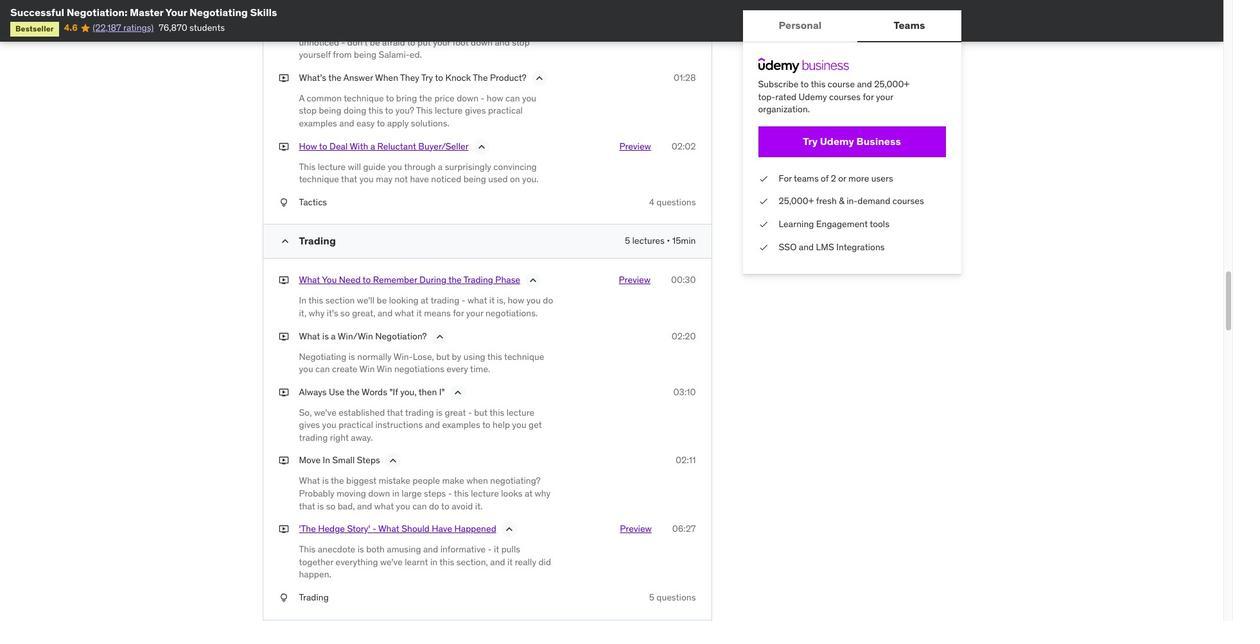 Task type: describe. For each thing, give the bounding box(es) containing it.
1 vertical spatial trading
[[405, 407, 434, 419]]

small image
[[278, 235, 291, 248]]

successful
[[10, 6, 64, 19]]

business
[[857, 135, 901, 148]]

and down the pulls
[[490, 557, 505, 568]]

0 horizontal spatial a
[[331, 330, 336, 342]]

this inside this anecdote is both amusing and informative - it pulls together everything we've learnt in this section, and it really did happen.
[[299, 544, 316, 556]]

hide lecture description image for what is a win/win negotiation?
[[433, 330, 446, 343]]

knock
[[445, 72, 471, 83]]

great
[[445, 407, 466, 419]]

ed.
[[410, 49, 422, 60]]

so inside 'in this section we'll be looking at trading - what it is, how you do it, why it's so great, and what it means for your negotiations.'
[[340, 308, 350, 319]]

the right what's
[[328, 72, 342, 83]]

be inside next - the salami. this tactic is very common, and often goes unnoticed - don't be afraid to put your foot down and stop yourself from being salami-ed.
[[370, 36, 380, 48]]

what you need to remember during the trading phase button
[[299, 274, 520, 290]]

this inside so, we've established that trading is great - but this lecture gives you practical instructions and examples to help you get trading right away.
[[490, 407, 504, 419]]

udemy inside subscribe to this course and 25,000+ top‑rated udemy courses for your organization.
[[799, 91, 827, 103]]

what for what is a win/win negotiation?
[[299, 330, 320, 342]]

udemy business image
[[758, 58, 849, 73]]

questions for 4 questions
[[657, 196, 696, 208]]

large
[[402, 488, 422, 500]]

lecture inside 'what is the biggest mistake people make when negotiating? probably moving down in large steps - this lecture looks at why that is so bad, and what you can do to avoid it.'
[[471, 488, 499, 500]]

story'
[[347, 524, 370, 535]]

mistake
[[379, 476, 410, 487]]

always
[[299, 386, 327, 398]]

and right sso
[[799, 241, 814, 253]]

or
[[838, 173, 846, 184]]

this inside this anecdote is both amusing and informative - it pulls together everything we've learnt in this section, and it really did happen.
[[439, 557, 454, 568]]

you up not
[[388, 161, 402, 172]]

1 vertical spatial what
[[395, 308, 414, 319]]

trading inside 'in this section we'll be looking at trading - what it is, how you do it, why it's so great, and what it means for your negotiations.'
[[431, 295, 459, 307]]

yourself
[[299, 49, 331, 60]]

practical inside a common technique to bring the price down - how can you stop being doing this to you? this lecture gives practical examples and easy to apply solutions.
[[488, 105, 523, 116]]

it down the pulls
[[507, 557, 513, 568]]

the right use on the bottom left of the page
[[346, 386, 360, 398]]

to up the apply
[[385, 105, 393, 116]]

learnt
[[405, 557, 428, 568]]

anecdote
[[318, 544, 355, 556]]

master
[[130, 6, 163, 19]]

in-
[[847, 196, 858, 207]]

when
[[375, 72, 398, 83]]

how to deal with a reluctant buyer/seller
[[299, 140, 469, 152]]

to inside 'what is the biggest mistake people make when negotiating? probably moving down in large steps - this lecture looks at why that is so bad, and what you can do to avoid it.'
[[441, 501, 449, 512]]

5 for 5 questions
[[649, 592, 654, 604]]

it left the pulls
[[494, 544, 499, 556]]

preview for 00:30
[[619, 274, 651, 286]]

- inside 'what is the biggest mistake people make when negotiating? probably moving down in large steps - this lecture looks at why that is so bad, and what you can do to avoid it.'
[[448, 488, 452, 500]]

that inside 'this lecture will guide you through a surprisingly convincing technique that you may not have noticed being used on you.'
[[341, 174, 357, 185]]

preview for 02:02
[[619, 140, 651, 152]]

25,000+ inside subscribe to this course and 25,000+ top‑rated udemy courses for your organization.
[[874, 78, 910, 90]]

they
[[400, 72, 419, 83]]

76,870
[[159, 22, 187, 34]]

- up from
[[341, 36, 345, 48]]

steps
[[357, 455, 380, 467]]

0 horizontal spatial 25,000+
[[779, 196, 814, 207]]

xsmall image left fresh
[[758, 196, 769, 208]]

courses inside subscribe to this course and 25,000+ top‑rated udemy courses for your organization.
[[829, 91, 861, 103]]

15min
[[672, 235, 696, 247]]

why inside 'what is the biggest mistake people make when negotiating? probably moving down in large steps - this lecture looks at why that is so bad, and what you can do to avoid it.'
[[535, 488, 551, 500]]

that inside so, we've established that trading is great - but this lecture gives you practical instructions and examples to help you get trading right away.
[[387, 407, 403, 419]]

what inside 'what is the biggest mistake people make when negotiating? probably moving down in large steps - this lecture looks at why that is so bad, and what you can do to avoid it.'
[[374, 501, 394, 512]]

to left "knock"
[[435, 72, 443, 83]]

down inside a common technique to bring the price down - how can you stop being doing this to you? this lecture gives practical examples and easy to apply solutions.
[[457, 92, 479, 104]]

xsmall image for so, we've established that trading is great - but this lecture gives you practical instructions and examples to help you get trading right away.
[[278, 386, 289, 399]]

- inside this anecdote is both amusing and informative - it pulls together everything we've learnt in this section, and it really did happen.
[[488, 544, 492, 556]]

how inside a common technique to bring the price down - how can you stop being doing this to you? this lecture gives practical examples and easy to apply solutions.
[[487, 92, 503, 104]]

you?
[[395, 105, 414, 116]]

and inside a common technique to bring the price down - how can you stop being doing this to you? this lecture gives practical examples and easy to apply solutions.
[[339, 118, 354, 129]]

02:20
[[672, 330, 696, 342]]

this inside 'in this section we'll be looking at trading - what it is, how you do it, why it's so great, and what it means for your negotiations.'
[[308, 295, 323, 307]]

apply
[[387, 118, 409, 129]]

help
[[493, 420, 510, 431]]

hide lecture description image for what's the answer when they try to knock the product?
[[533, 72, 546, 85]]

unnoticed
[[299, 36, 339, 48]]

put
[[418, 36, 431, 48]]

02:11
[[676, 455, 696, 467]]

this inside a common technique to bring the price down - how can you stop being doing this to you? this lecture gives practical examples and easy to apply solutions.
[[368, 105, 383, 116]]

technique inside a common technique to bring the price down - how can you stop being doing this to you? this lecture gives practical examples and easy to apply solutions.
[[344, 92, 384, 104]]

this lecture will guide you through a surprisingly convincing technique that you may not have noticed being used on you.
[[299, 161, 539, 185]]

what inside 'the hedge story' - what should have happened button
[[378, 524, 399, 535]]

&
[[839, 196, 844, 207]]

how
[[299, 140, 317, 152]]

tactics
[[299, 196, 327, 208]]

but inside the negotiating is normally win-lose, but by using this technique you can create win win negotiations every time.
[[436, 351, 450, 363]]

biggest
[[346, 476, 377, 487]]

it,
[[299, 308, 307, 319]]

technique for lecture
[[299, 174, 339, 185]]

words
[[362, 386, 387, 398]]

answer
[[343, 72, 373, 83]]

time.
[[470, 364, 490, 375]]

looking
[[389, 295, 419, 307]]

what is the biggest mistake people make when negotiating? probably moving down in large steps - this lecture looks at why that is so bad, and what you can do to avoid it.
[[299, 476, 551, 512]]

goes
[[525, 24, 545, 35]]

negotiations
[[394, 364, 444, 375]]

we've inside so, we've established that trading is great - but this lecture gives you practical instructions and examples to help you get trading right away.
[[314, 407, 336, 419]]

being inside next - the salami. this tactic is very common, and often goes unnoticed - don't be afraid to put your foot down and stop yourself from being salami-ed.
[[354, 49, 377, 60]]

hide lecture description image for what you need to remember during the trading phase
[[527, 274, 540, 287]]

2 vertical spatial trading
[[299, 432, 328, 444]]

do inside 'what is the biggest mistake people make when negotiating? probably moving down in large steps - this lecture looks at why that is so bad, and what you can do to avoid it.'
[[429, 501, 439, 512]]

and down often
[[495, 36, 510, 48]]

questions for 5 questions
[[657, 592, 696, 604]]

for inside subscribe to this course and 25,000+ top‑rated udemy courses for your organization.
[[863, 91, 874, 103]]

practical inside so, we've established that trading is great - but this lecture gives you practical instructions and examples to help you get trading right away.
[[339, 420, 373, 431]]

doing
[[344, 105, 366, 116]]

together
[[299, 557, 334, 568]]

more
[[849, 173, 869, 184]]

you.
[[522, 174, 539, 185]]

demand
[[858, 196, 890, 207]]

a inside 'button'
[[370, 140, 375, 152]]

to inside so, we've established that trading is great - but this lecture gives you practical instructions and examples to help you get trading right away.
[[482, 420, 491, 431]]

to inside button
[[363, 274, 371, 286]]

is inside the negotiating is normally win-lose, but by using this technique you can create win win negotiations every time.
[[349, 351, 355, 363]]

that inside 'what is the biggest mistake people make when negotiating? probably moving down in large steps - this lecture looks at why that is so bad, and what you can do to avoid it.'
[[299, 501, 315, 512]]

in inside 'in this section we'll be looking at trading - what it is, how you do it, why it's so great, and what it means for your negotiations.'
[[299, 295, 306, 307]]

lecture inside 'this lecture will guide you through a surprisingly convincing technique that you may not have noticed being used on you.'
[[318, 161, 346, 172]]

is inside next - the salami. this tactic is very common, and often goes unnoticed - don't be afraid to put your foot down and stop yourself from being salami-ed.
[[418, 24, 424, 35]]

1 vertical spatial the
[[473, 72, 488, 83]]

fresh
[[816, 196, 837, 207]]

hide lecture description image for move in small steps
[[387, 455, 399, 468]]

what is a win/win negotiation?
[[299, 330, 427, 342]]

moving
[[337, 488, 366, 500]]

teams
[[894, 19, 925, 32]]

on
[[510, 174, 520, 185]]

lectures
[[632, 235, 665, 247]]

negotiations.
[[486, 308, 538, 319]]

foot
[[453, 36, 469, 48]]

the inside next - the salami. this tactic is very common, and often goes unnoticed - don't be afraid to put your foot down and stop yourself from being salami-ed.
[[326, 24, 341, 35]]

solutions.
[[411, 118, 450, 129]]

small
[[332, 455, 355, 467]]

should
[[402, 524, 430, 535]]

xsmall image for a common technique to bring the price down - how can you stop being doing this to you? this lecture gives practical examples and easy to apply solutions.
[[278, 72, 289, 84]]

i"
[[439, 386, 445, 398]]

at inside 'in this section we'll be looking at trading - what it is, how you do it, why it's so great, and what it means for your negotiations.'
[[421, 295, 429, 307]]

deal
[[329, 140, 348, 152]]

the inside what you need to remember during the trading phase button
[[448, 274, 462, 286]]

need
[[339, 274, 361, 286]]

your inside next - the salami. this tactic is very common, and often goes unnoticed - don't be afraid to put your foot down and stop yourself from being salami-ed.
[[433, 36, 450, 48]]

to inside next - the salami. this tactic is very common, and often goes unnoticed - don't be afraid to put your foot down and stop yourself from being salami-ed.
[[407, 36, 415, 48]]

for inside 'in this section we'll be looking at trading - what it is, how you do it, why it's so great, and what it means for your negotiations.'
[[453, 308, 464, 319]]

trading inside button
[[464, 274, 493, 286]]

negotiating inside the negotiating is normally win-lose, but by using this technique you can create win win negotiations every time.
[[299, 351, 346, 363]]

lecture inside so, we've established that trading is great - but this lecture gives you practical instructions and examples to help you get trading right away.
[[507, 407, 535, 419]]

- inside 'in this section we'll be looking at trading - what it is, how you do it, why it's so great, and what it means for your negotiations.'
[[462, 295, 465, 307]]

hide lecture description image for how to deal with a reluctant buyer/seller
[[475, 140, 488, 153]]

5 questions
[[649, 592, 696, 604]]

salami-
[[379, 49, 410, 60]]

guide
[[363, 161, 386, 172]]

move in small steps
[[299, 455, 380, 467]]

avoid
[[452, 501, 473, 512]]

xsmall image left learning
[[758, 218, 769, 231]]

2 win from the left
[[377, 364, 392, 375]]

informative
[[440, 544, 486, 556]]

make
[[442, 476, 464, 487]]

is inside this anecdote is both amusing and informative - it pulls together everything we've learnt in this section, and it really did happen.
[[358, 544, 364, 556]]

section,
[[456, 557, 488, 568]]

to left bring
[[386, 92, 394, 104]]

salami.
[[343, 24, 372, 35]]

being inside 'this lecture will guide you through a surprisingly convincing technique that you may not have noticed being used on you.'
[[464, 174, 486, 185]]

very
[[426, 24, 443, 35]]

the inside 'what is the biggest mistake people make when negotiating? probably moving down in large steps - this lecture looks at why that is so bad, and what you can do to avoid it.'
[[331, 476, 344, 487]]

1 vertical spatial try
[[803, 135, 818, 148]]

stop inside a common technique to bring the price down - how can you stop being doing this to you? this lecture gives practical examples and easy to apply solutions.
[[299, 105, 317, 116]]

in inside 'what is the biggest mistake people make when negotiating? probably moving down in large steps - this lecture looks at why that is so bad, and what you can do to avoid it.'
[[392, 488, 399, 500]]

use
[[329, 386, 344, 398]]

lose,
[[413, 351, 434, 363]]

4
[[649, 196, 654, 208]]

really
[[515, 557, 536, 568]]

(22,187 ratings)
[[93, 22, 154, 34]]

engagement
[[816, 218, 868, 230]]

so, we've established that trading is great - but this lecture gives you practical instructions and examples to help you get trading right away.
[[299, 407, 542, 444]]

create
[[332, 364, 357, 375]]

it left means on the left of page
[[416, 308, 422, 319]]

users
[[871, 173, 893, 184]]

hide lecture description image for always use the words "if you, then i"
[[451, 386, 464, 399]]



Task type: locate. For each thing, give the bounding box(es) containing it.
next - the salami. this tactic is very common, and often goes unnoticed - don't be afraid to put your foot down and stop yourself from being salami-ed.
[[299, 24, 545, 60]]

0 vertical spatial in
[[299, 295, 306, 307]]

section
[[325, 295, 355, 307]]

being inside a common technique to bring the price down - how can you stop being doing this to you? this lecture gives practical examples and easy to apply solutions.
[[319, 105, 341, 116]]

this inside subscribe to this course and 25,000+ top‑rated udemy courses for your organization.
[[811, 78, 826, 90]]

1 horizontal spatial the
[[473, 72, 488, 83]]

0 horizontal spatial try
[[421, 72, 433, 83]]

0 horizontal spatial can
[[315, 364, 330, 375]]

can down product?
[[506, 92, 520, 104]]

1 vertical spatial practical
[[339, 420, 373, 431]]

what down it,
[[299, 330, 320, 342]]

can down large
[[412, 501, 427, 512]]

0 vertical spatial but
[[436, 351, 450, 363]]

down right foot
[[471, 36, 493, 48]]

subscribe to this course and 25,000+ top‑rated udemy courses for your organization.
[[758, 78, 910, 115]]

can inside 'what is the biggest mistake people make when negotiating? probably moving down in large steps - this lecture looks at why that is so bad, and what you can do to avoid it.'
[[412, 501, 427, 512]]

course
[[828, 78, 855, 90]]

1 vertical spatial your
[[876, 91, 893, 103]]

this inside 'what is the biggest mistake people make when negotiating? probably moving down in large steps - this lecture looks at why that is so bad, and what you can do to avoid it.'
[[454, 488, 469, 500]]

not
[[395, 174, 408, 185]]

with
[[350, 140, 368, 152]]

- right price
[[481, 92, 485, 104]]

next
[[299, 24, 318, 35]]

1 vertical spatial why
[[535, 488, 551, 500]]

trading up move on the left of the page
[[299, 432, 328, 444]]

1 vertical spatial in
[[430, 557, 437, 568]]

you down large
[[396, 501, 410, 512]]

right
[[330, 432, 349, 444]]

get
[[529, 420, 542, 431]]

0 vertical spatial try
[[421, 72, 433, 83]]

subscribe
[[758, 78, 799, 90]]

xsmall image for in this section we'll be looking at trading - what it is, how you do it, why it's so great, and what it means for your negotiations.
[[278, 274, 289, 287]]

1 horizontal spatial why
[[535, 488, 551, 500]]

teams
[[794, 173, 819, 184]]

- inside 'the hedge story' - what should have happened button
[[372, 524, 376, 535]]

happened
[[454, 524, 496, 535]]

but right great
[[474, 407, 488, 419]]

is down it's
[[322, 330, 329, 342]]

through
[[404, 161, 436, 172]]

stop inside next - the salami. this tactic is very common, and often goes unnoticed - don't be afraid to put your foot down and stop yourself from being salami-ed.
[[512, 36, 530, 48]]

sso and lms integrations
[[779, 241, 885, 253]]

in down mistake on the bottom left of the page
[[392, 488, 399, 500]]

and inside 'in this section we'll be looking at trading - what it is, how you do it, why it's so great, and what it means for your negotiations.'
[[378, 308, 393, 319]]

this anecdote is both amusing and informative - it pulls together everything we've learnt in this section, and it really did happen.
[[299, 544, 551, 581]]

2 horizontal spatial a
[[438, 161, 443, 172]]

can inside a common technique to bring the price down - how can you stop being doing this to you? this lecture gives practical examples and easy to apply solutions.
[[506, 92, 520, 104]]

0 vertical spatial a
[[370, 140, 375, 152]]

tools
[[870, 218, 890, 230]]

2 vertical spatial being
[[464, 174, 486, 185]]

what's
[[299, 72, 326, 83]]

courses right the demand
[[893, 196, 924, 207]]

- inside so, we've established that trading is great - but this lecture gives you practical instructions and examples to help you get trading right away.
[[468, 407, 472, 419]]

so,
[[299, 407, 312, 419]]

remember
[[373, 274, 417, 286]]

tab list containing personal
[[743, 10, 961, 42]]

01:28
[[674, 72, 696, 83]]

"if
[[389, 386, 398, 398]]

1 horizontal spatial win
[[377, 364, 392, 375]]

2 vertical spatial a
[[331, 330, 336, 342]]

2 horizontal spatial what
[[468, 295, 487, 307]]

xsmall image
[[758, 196, 769, 208], [278, 196, 289, 209], [758, 218, 769, 231], [278, 455, 289, 468]]

1 vertical spatial udemy
[[820, 135, 854, 148]]

to right "how"
[[319, 140, 327, 152]]

to
[[407, 36, 415, 48], [435, 72, 443, 83], [801, 78, 809, 90], [386, 92, 394, 104], [385, 105, 393, 116], [377, 118, 385, 129], [319, 140, 327, 152], [363, 274, 371, 286], [482, 420, 491, 431], [441, 501, 449, 512]]

0 vertical spatial what
[[468, 295, 487, 307]]

xsmall image for this anecdote is both amusing and informative - it pulls together everything we've learnt in this section, and it really did happen.
[[278, 524, 289, 536]]

and inside 'what is the biggest mistake people make when negotiating? probably moving down in large steps - this lecture looks at why that is so bad, and what you can do to avoid it.'
[[357, 501, 372, 512]]

why right it,
[[309, 308, 325, 319]]

down down "knock"
[[457, 92, 479, 104]]

1 vertical spatial preview
[[619, 274, 651, 286]]

- inside a common technique to bring the price down - how can you stop being doing this to you? this lecture gives practical examples and easy to apply solutions.
[[481, 92, 485, 104]]

for
[[779, 173, 792, 184]]

do inside 'in this section we'll be looking at trading - what it is, how you do it, why it's so great, and what it means for your negotiations.'
[[543, 295, 553, 307]]

0 horizontal spatial examples
[[299, 118, 337, 129]]

25,000+ up learning
[[779, 196, 814, 207]]

and right instructions on the bottom
[[425, 420, 440, 431]]

0 horizontal spatial negotiating
[[190, 6, 248, 19]]

trading for 5 lectures
[[299, 235, 336, 247]]

what
[[468, 295, 487, 307], [395, 308, 414, 319], [374, 501, 394, 512]]

gives down "knock"
[[465, 105, 486, 116]]

you inside a common technique to bring the price down - how can you stop being doing this to you? this lecture gives practical examples and easy to apply solutions.
[[522, 92, 536, 104]]

1 vertical spatial negotiating
[[299, 351, 346, 363]]

be
[[370, 36, 380, 48], [377, 295, 387, 307]]

is up create
[[349, 351, 355, 363]]

established
[[339, 407, 385, 419]]

that down probably
[[299, 501, 315, 512]]

0 vertical spatial down
[[471, 36, 493, 48]]

2 vertical spatial trading
[[299, 592, 329, 604]]

technique inside the negotiating is normally win-lose, but by using this technique you can create win win negotiations every time.
[[504, 351, 544, 363]]

4 questions
[[649, 196, 696, 208]]

your left 'negotiations.'
[[466, 308, 483, 319]]

-
[[320, 24, 324, 35], [341, 36, 345, 48], [481, 92, 485, 104], [462, 295, 465, 307], [468, 407, 472, 419], [448, 488, 452, 500], [372, 524, 376, 535], [488, 544, 492, 556]]

0 vertical spatial trading
[[431, 295, 459, 307]]

win-
[[394, 351, 413, 363]]

1 vertical spatial in
[[323, 455, 330, 467]]

- right story'
[[372, 524, 376, 535]]

you left get
[[512, 420, 526, 431]]

1 horizontal spatial your
[[466, 308, 483, 319]]

this inside 'this lecture will guide you through a surprisingly convincing technique that you may not have noticed being used on you.'
[[299, 161, 316, 172]]

how to deal with a reluctant buyer/seller button
[[299, 140, 469, 156]]

hide lecture description image
[[475, 140, 488, 153], [527, 274, 540, 287], [503, 524, 516, 536]]

then
[[419, 386, 437, 398]]

5
[[625, 235, 630, 247], [649, 592, 654, 604]]

at inside 'what is the biggest mistake people make when negotiating? probably moving down in large steps - this lecture looks at why that is so bad, and what you can do to avoid it.'
[[525, 488, 533, 500]]

gives inside so, we've established that trading is great - but this lecture gives you practical instructions and examples to help you get trading right away.
[[299, 420, 320, 431]]

1 horizontal spatial what
[[395, 308, 414, 319]]

06:27
[[672, 524, 696, 535]]

2 horizontal spatial technique
[[504, 351, 544, 363]]

0 horizontal spatial hide lecture description image
[[475, 140, 488, 153]]

will
[[348, 161, 361, 172]]

1 horizontal spatial hide lecture description image
[[503, 524, 516, 536]]

1 vertical spatial examples
[[442, 420, 480, 431]]

and down 'moving'
[[357, 501, 372, 512]]

0 horizontal spatial in
[[299, 295, 306, 307]]

negotiation:
[[67, 6, 127, 19]]

your up business
[[876, 91, 893, 103]]

it left is,
[[489, 295, 495, 307]]

1 vertical spatial we've
[[380, 557, 403, 568]]

1 horizontal spatial a
[[370, 140, 375, 152]]

to left 'put'
[[407, 36, 415, 48]]

being down common
[[319, 105, 341, 116]]

'the hedge story' - what should have happened
[[299, 524, 496, 535]]

hide lecture description image up mistake on the bottom left of the page
[[387, 455, 399, 468]]

technique down 'negotiations.'
[[504, 351, 544, 363]]

1 win from the left
[[359, 364, 375, 375]]

0 vertical spatial how
[[487, 92, 503, 104]]

0 horizontal spatial that
[[299, 501, 315, 512]]

1 vertical spatial a
[[438, 161, 443, 172]]

0 vertical spatial examples
[[299, 118, 337, 129]]

the up 'moving'
[[331, 476, 344, 487]]

0 vertical spatial in
[[392, 488, 399, 500]]

why inside 'in this section we'll be looking at trading - what it is, how you do it, why it's so great, and what it means for your negotiations.'
[[309, 308, 325, 319]]

0 vertical spatial be
[[370, 36, 380, 48]]

2 horizontal spatial being
[[464, 174, 486, 185]]

your inside 'in this section we'll be looking at trading - what it is, how you do it, why it's so great, and what it means for your negotiations.'
[[466, 308, 483, 319]]

common
[[307, 92, 342, 104]]

1 horizontal spatial we've
[[380, 557, 403, 568]]

for up business
[[863, 91, 874, 103]]

1 vertical spatial but
[[474, 407, 488, 419]]

you up 'negotiations.'
[[527, 295, 541, 307]]

be inside 'in this section we'll be looking at trading - what it is, how you do it, why it's so great, and what it means for your negotiations.'
[[377, 295, 387, 307]]

- left is,
[[462, 295, 465, 307]]

a up noticed
[[438, 161, 443, 172]]

you down guide
[[359, 174, 374, 185]]

this inside a common technique to bring the price down - how can you stop being doing this to you? this lecture gives practical examples and easy to apply solutions.
[[416, 105, 433, 116]]

lecture down deal
[[318, 161, 346, 172]]

the up unnoticed
[[326, 24, 341, 35]]

using
[[464, 351, 485, 363]]

you inside 'in this section we'll be looking at trading - what it is, how you do it, why it's so great, and what it means for your negotiations.'
[[527, 295, 541, 307]]

questions
[[657, 196, 696, 208], [657, 592, 696, 604]]

personal
[[779, 19, 822, 32]]

to right need
[[363, 274, 371, 286]]

from
[[333, 49, 352, 60]]

1 horizontal spatial courses
[[893, 196, 924, 207]]

1 vertical spatial technique
[[299, 174, 339, 185]]

win/win
[[338, 330, 373, 342]]

0 horizontal spatial do
[[429, 501, 439, 512]]

bring
[[396, 92, 417, 104]]

0 horizontal spatial so
[[326, 501, 336, 512]]

is down probably
[[317, 501, 324, 512]]

1 horizontal spatial practical
[[488, 105, 523, 116]]

is
[[418, 24, 424, 35], [322, 330, 329, 342], [349, 351, 355, 363], [436, 407, 443, 419], [322, 476, 329, 487], [317, 501, 324, 512], [358, 544, 364, 556]]

down inside next - the salami. this tactic is very common, and often goes unnoticed - don't be afraid to put your foot down and stop yourself from being salami-ed.
[[471, 36, 493, 48]]

5 for 5 lectures • 15min
[[625, 235, 630, 247]]

1 vertical spatial gives
[[299, 420, 320, 431]]

so left bad,
[[326, 501, 336, 512]]

try udemy business link
[[758, 126, 946, 157]]

1 vertical spatial stop
[[299, 105, 317, 116]]

organization.
[[758, 104, 810, 115]]

1 vertical spatial 5
[[649, 592, 654, 604]]

the inside a common technique to bring the price down - how can you stop being doing this to you? this lecture gives practical examples and easy to apply solutions.
[[419, 92, 432, 104]]

1 horizontal spatial try
[[803, 135, 818, 148]]

1 horizontal spatial for
[[863, 91, 874, 103]]

gives inside a common technique to bring the price down - how can you stop being doing this to you? this lecture gives practical examples and easy to apply solutions.
[[465, 105, 486, 116]]

this inside the negotiating is normally win-lose, but by using this technique you can create win win negotiations every time.
[[487, 351, 502, 363]]

what up the both
[[378, 524, 399, 535]]

1 vertical spatial that
[[387, 407, 403, 419]]

1 questions from the top
[[657, 196, 696, 208]]

0 vertical spatial at
[[421, 295, 429, 307]]

great,
[[352, 308, 375, 319]]

hide lecture description image for 'the hedge story' - what should have happened
[[503, 524, 516, 536]]

the right "knock"
[[473, 72, 488, 83]]

to right easy on the top left of page
[[377, 118, 385, 129]]

xsmall image for negotiating is normally win-lose, but by using this technique you can create win win negotiations every time.
[[278, 330, 289, 343]]

is up probably
[[322, 476, 329, 487]]

1 vertical spatial trading
[[464, 274, 493, 286]]

2 questions from the top
[[657, 592, 696, 604]]

the
[[328, 72, 342, 83], [419, 92, 432, 104], [448, 274, 462, 286], [346, 386, 360, 398], [331, 476, 344, 487]]

1 horizontal spatial 25,000+
[[874, 78, 910, 90]]

practical
[[488, 105, 523, 116], [339, 420, 373, 431]]

- down 'make'
[[448, 488, 452, 500]]

in this section we'll be looking at trading - what it is, how you do it, why it's so great, and what it means for your negotiations.
[[299, 295, 553, 319]]

every
[[447, 364, 468, 375]]

this up time.
[[487, 351, 502, 363]]

your down very
[[433, 36, 450, 48]]

this inside next - the salami. this tactic is very common, and often goes unnoticed - don't be afraid to put your foot down and stop yourself from being salami-ed.
[[374, 24, 391, 35]]

- right great
[[468, 407, 472, 419]]

how up 'negotiations.'
[[508, 295, 524, 307]]

0 vertical spatial why
[[309, 308, 325, 319]]

of
[[821, 173, 829, 184]]

what up 'the hedge story' - what should have happened at bottom left
[[374, 501, 394, 512]]

tactic
[[393, 24, 415, 35]]

in inside this anecdote is both amusing and informative - it pulls together everything we've learnt in this section, and it really did happen.
[[430, 557, 437, 568]]

0 vertical spatial being
[[354, 49, 377, 60]]

0 vertical spatial 5
[[625, 235, 630, 247]]

can inside the negotiating is normally win-lose, but by using this technique you can create win win negotiations every time.
[[315, 364, 330, 375]]

1 vertical spatial be
[[377, 295, 387, 307]]

practical down established
[[339, 420, 373, 431]]

to left help
[[482, 420, 491, 431]]

is up 'put'
[[418, 24, 424, 35]]

examples inside a common technique to bring the price down - how can you stop being doing this to you? this lecture gives practical examples and easy to apply solutions.
[[299, 118, 337, 129]]

xsmall image
[[278, 72, 289, 84], [278, 140, 289, 153], [758, 173, 769, 185], [758, 241, 769, 254], [278, 274, 289, 287], [278, 330, 289, 343], [278, 386, 289, 399], [278, 524, 289, 536], [278, 592, 289, 605]]

your inside subscribe to this course and 25,000+ top‑rated udemy courses for your organization.
[[876, 91, 893, 103]]

this down informative
[[439, 557, 454, 568]]

we've inside this anecdote is both amusing and informative - it pulls together everything we've learnt in this section, and it really did happen.
[[380, 557, 403, 568]]

try up teams
[[803, 135, 818, 148]]

that down will
[[341, 174, 357, 185]]

hide lecture description image right product?
[[533, 72, 546, 85]]

2 vertical spatial your
[[466, 308, 483, 319]]

have
[[410, 174, 429, 185]]

you inside the negotiating is normally win-lose, but by using this technique you can create win win negotiations every time.
[[299, 364, 313, 375]]

1 vertical spatial can
[[315, 364, 330, 375]]

examples down great
[[442, 420, 480, 431]]

a inside 'this lecture will guide you through a surprisingly convincing technique that you may not have noticed being used on you.'
[[438, 161, 443, 172]]

1 vertical spatial at
[[525, 488, 533, 500]]

0 horizontal spatial win
[[359, 364, 375, 375]]

2 vertical spatial what
[[374, 501, 394, 512]]

in up it,
[[299, 295, 306, 307]]

1 horizontal spatial do
[[543, 295, 553, 307]]

0 horizontal spatial the
[[326, 24, 341, 35]]

negotiating up students
[[190, 6, 248, 19]]

always use the words "if you, then i"
[[299, 386, 445, 398]]

1 vertical spatial so
[[326, 501, 336, 512]]

and inside so, we've established that trading is great - but this lecture gives you practical instructions and examples to help you get trading right away.
[[425, 420, 440, 431]]

it
[[489, 295, 495, 307], [416, 308, 422, 319], [494, 544, 499, 556], [507, 557, 513, 568]]

trading for 5 questions
[[299, 592, 329, 604]]

the right the during
[[448, 274, 462, 286]]

technique up tactics on the left top of page
[[299, 174, 339, 185]]

what left is,
[[468, 295, 487, 307]]

you inside 'what is the biggest mistake people make when negotiating? probably moving down in large steps - this lecture looks at why that is so bad, and what you can do to avoid it.'
[[396, 501, 410, 512]]

means
[[424, 308, 451, 319]]

you,
[[400, 386, 417, 398]]

so inside 'what is the biggest mistake people make when negotiating? probably moving down in large steps - this lecture looks at why that is so bad, and what you can do to avoid it.'
[[326, 501, 336, 512]]

reluctant
[[377, 140, 416, 152]]

is left great
[[436, 407, 443, 419]]

'the
[[299, 524, 316, 535]]

1 vertical spatial down
[[457, 92, 479, 104]]

lecture up the it.
[[471, 488, 499, 500]]

people
[[413, 476, 440, 487]]

1 vertical spatial being
[[319, 105, 341, 116]]

that up instructions on the bottom
[[387, 407, 403, 419]]

- up unnoticed
[[320, 24, 324, 35]]

at right 'looks'
[[525, 488, 533, 500]]

is inside so, we've established that trading is great - but this lecture gives you practical instructions and examples to help you get trading right away.
[[436, 407, 443, 419]]

xsmall image for this lecture will guide you through a surprisingly convincing technique that you may not have noticed being used on you.
[[278, 140, 289, 153]]

tab list
[[743, 10, 961, 42]]

being
[[354, 49, 377, 60], [319, 105, 341, 116], [464, 174, 486, 185]]

courses
[[829, 91, 861, 103], [893, 196, 924, 207]]

2 vertical spatial preview
[[620, 524, 652, 535]]

the left price
[[419, 92, 432, 104]]

and inside subscribe to this course and 25,000+ top‑rated udemy courses for your organization.
[[857, 78, 872, 90]]

1 horizontal spatial examples
[[442, 420, 480, 431]]

amusing
[[387, 544, 421, 556]]

what for what is the biggest mistake people make when negotiating? probably moving down in large steps - this lecture looks at why that is so bad, and what you can do to avoid it.
[[299, 476, 320, 487]]

0 horizontal spatial why
[[309, 308, 325, 319]]

how down product?
[[487, 92, 503, 104]]

preview for 06:27
[[620, 524, 652, 535]]

0 horizontal spatial gives
[[299, 420, 320, 431]]

technique for is
[[504, 351, 544, 363]]

hide lecture description image right i" on the bottom left of the page
[[451, 386, 464, 399]]

we'll
[[357, 295, 375, 307]]

but inside so, we've established that trading is great - but this lecture gives you practical instructions and examples to help you get trading right away.
[[474, 407, 488, 419]]

2 vertical spatial can
[[412, 501, 427, 512]]

1 horizontal spatial in
[[323, 455, 330, 467]]

what inside 'what is the biggest mistake people make when negotiating? probably moving down in large steps - this lecture looks at why that is so bad, and what you can do to avoid it.'
[[299, 476, 320, 487]]

0 vertical spatial hide lecture description image
[[475, 140, 488, 153]]

0 vertical spatial courses
[[829, 91, 861, 103]]

courses down course
[[829, 91, 861, 103]]

xsmall image left tactics on the left top of page
[[278, 196, 289, 209]]

a right with
[[370, 140, 375, 152]]

pulls
[[501, 544, 520, 556]]

this up avoid on the left bottom
[[454, 488, 469, 500]]

0 horizontal spatial technique
[[299, 174, 339, 185]]

lecture inside a common technique to bring the price down - how can you stop being doing this to you? this lecture gives practical examples and easy to apply solutions.
[[435, 105, 463, 116]]

0 vertical spatial preview
[[619, 140, 651, 152]]

technique up doing
[[344, 92, 384, 104]]

0 horizontal spatial your
[[433, 36, 450, 48]]

technique inside 'this lecture will guide you through a surprisingly convincing technique that you may not have noticed being used on you.'
[[299, 174, 339, 185]]

0 vertical spatial questions
[[657, 196, 696, 208]]

probably
[[299, 488, 335, 500]]

learning engagement tools
[[779, 218, 890, 230]]

down inside 'what is the biggest mistake people make when negotiating? probably moving down in large steps - this lecture looks at why that is so bad, and what you can do to avoid it.'
[[368, 488, 390, 500]]

1 horizontal spatial negotiating
[[299, 351, 346, 363]]

what
[[299, 274, 320, 286], [299, 330, 320, 342], [299, 476, 320, 487], [378, 524, 399, 535]]

1 horizontal spatial can
[[412, 501, 427, 512]]

0 horizontal spatial how
[[487, 92, 503, 104]]

25,000+ right course
[[874, 78, 910, 90]]

in right learnt
[[430, 557, 437, 568]]

so right it's
[[340, 308, 350, 319]]

'the hedge story' - what should have happened button
[[299, 524, 496, 539]]

2 horizontal spatial that
[[387, 407, 403, 419]]

0 vertical spatial so
[[340, 308, 350, 319]]

2
[[831, 173, 836, 184]]

for right means on the left of page
[[453, 308, 464, 319]]

what you need to remember during the trading phase
[[299, 274, 520, 286]]

do
[[543, 295, 553, 307], [429, 501, 439, 512]]

1 horizontal spatial in
[[430, 557, 437, 568]]

how inside 'in this section we'll be looking at trading - what it is, how you do it, why it's so great, and what it means for your negotiations.'
[[508, 295, 524, 307]]

successful negotiation: master your negotiating skills
[[10, 6, 277, 19]]

hide lecture description image
[[533, 72, 546, 85], [433, 330, 446, 343], [451, 386, 464, 399], [387, 455, 399, 468]]

this down "how"
[[299, 161, 316, 172]]

0 vertical spatial we've
[[314, 407, 336, 419]]

what for what you need to remember during the trading phase
[[299, 274, 320, 286]]

0 horizontal spatial stop
[[299, 105, 317, 116]]

1 horizontal spatial stop
[[512, 36, 530, 48]]

to inside 'button'
[[319, 140, 327, 152]]

you up "right"
[[322, 420, 336, 431]]

0 vertical spatial technique
[[344, 92, 384, 104]]

to inside subscribe to this course and 25,000+ top‑rated udemy courses for your organization.
[[801, 78, 809, 90]]

being down don't
[[354, 49, 377, 60]]

(22,187
[[93, 22, 121, 34]]

what down the looking
[[395, 308, 414, 319]]

negotiating up create
[[299, 351, 346, 363]]

and up learnt
[[423, 544, 438, 556]]

xsmall image left move on the left of the page
[[278, 455, 289, 468]]

examples inside so, we've established that trading is great - but this lecture gives you practical instructions and examples to help you get trading right away.
[[442, 420, 480, 431]]

be right 'we'll' at the top
[[377, 295, 387, 307]]

what left you
[[299, 274, 320, 286]]

we've right so,
[[314, 407, 336, 419]]

negotiation?
[[375, 330, 427, 342]]

hide lecture description image down means on the left of page
[[433, 330, 446, 343]]

preview
[[619, 140, 651, 152], [619, 274, 651, 286], [620, 524, 652, 535]]

2 horizontal spatial your
[[876, 91, 893, 103]]

this up solutions.
[[416, 105, 433, 116]]

0 vertical spatial practical
[[488, 105, 523, 116]]

you
[[322, 274, 337, 286]]

your
[[433, 36, 450, 48], [876, 91, 893, 103], [466, 308, 483, 319]]

learning
[[779, 218, 814, 230]]

and left often
[[484, 24, 500, 35]]



Task type: vqa. For each thing, say whether or not it's contained in the screenshot.
bottommost be
yes



